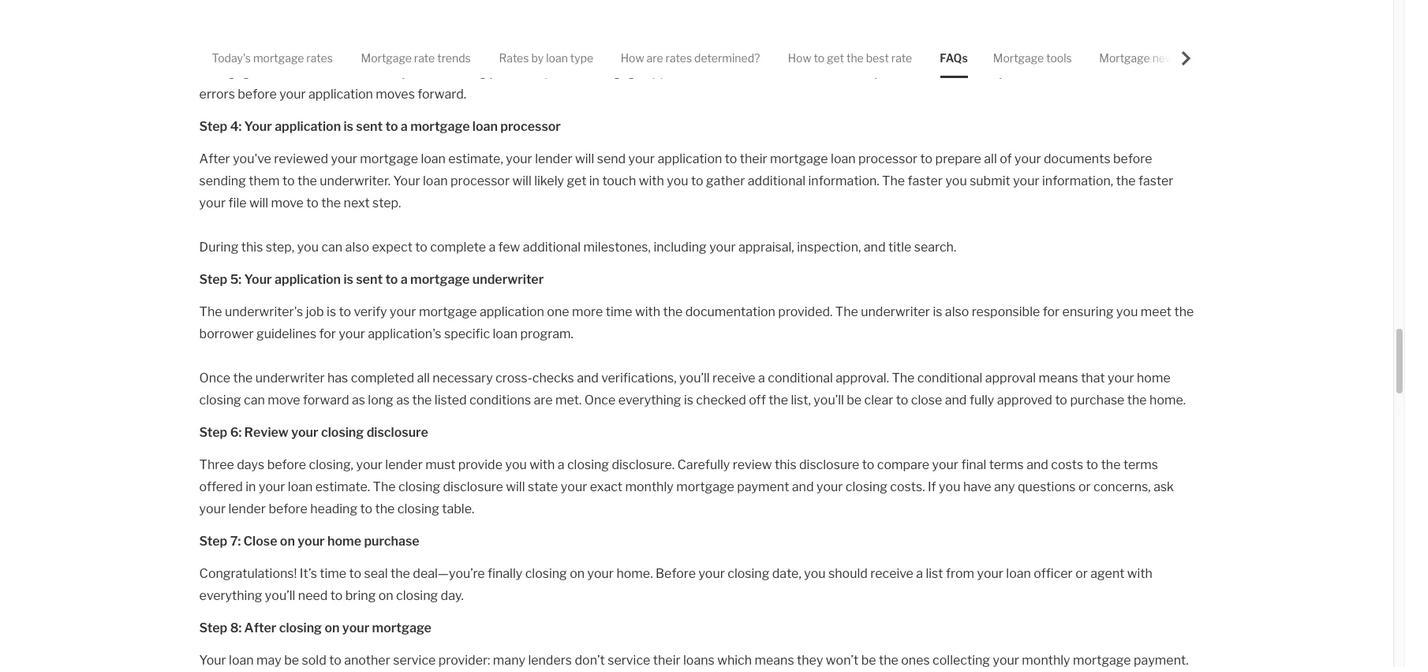 Task type: locate. For each thing, give the bounding box(es) containing it.
all
[[984, 151, 997, 166], [417, 370, 430, 385]]

additional down their
[[748, 173, 806, 188]]

also left responsible
[[945, 304, 969, 319]]

2 how from the left
[[788, 51, 811, 65]]

lender
[[271, 42, 309, 57], [535, 151, 572, 166], [385, 457, 423, 472], [228, 501, 266, 516]]

0 vertical spatial for
[[1043, 304, 1060, 319]]

a inside by law, your lender is required to provide you with a loan estimate which outlines your estimated interest rate, monthly payment, and other associated costs of your mortgage within three business days of receiving your completed mortgage application. be sure to review it carefully to ensure it's entirely accurate and contains no errors before your application moves forward.
[[490, 42, 497, 57]]

home inside once the underwriter has completed all necessary cross-checks and verifications, you'll receive a conditional approval. the conditional approval means that your home closing can move forward as long as the listed conditions are met. once everything is checked off the list, you'll be clear to close and fully approved to purchase the home.
[[1137, 370, 1171, 385]]

mortgage up specific
[[419, 304, 477, 319]]

step for step 8: after closing on your mortgage
[[199, 621, 227, 636]]

1 vertical spatial days
[[237, 457, 264, 472]]

your inside after you've reviewed your mortgage loan estimate, your lender will send your application to their mortgage loan processor to prepare all of your documents before sending them to the underwriter. your loan processor will likely get in touch with you to gather additional information. the faster you submit your information, the faster your file will move to the next step.
[[393, 173, 420, 188]]

approved
[[997, 393, 1052, 407]]

1 vertical spatial costs
[[1051, 457, 1083, 472]]

day.
[[441, 588, 464, 603]]

1 as from the left
[[352, 393, 365, 407]]

purchase up seal
[[364, 534, 419, 549]]

in left touch
[[589, 173, 600, 188]]

0 horizontal spatial underwriter
[[255, 370, 325, 385]]

underwriter's
[[225, 304, 303, 319]]

must
[[425, 457, 456, 472]]

if
[[928, 479, 936, 494]]

step,
[[266, 239, 294, 254]]

2 terms from the left
[[1123, 457, 1158, 472]]

to left seal
[[349, 566, 361, 581]]

underwriter inside once the underwriter has completed all necessary cross-checks and verifications, you'll receive a conditional approval. the conditional approval means that your home closing can move forward as long as the listed conditions are met. once everything is checked off the list, you'll be clear to close and fully approved to purchase the home.
[[255, 370, 325, 385]]

will left state
[[506, 479, 525, 494]]

0 horizontal spatial also
[[345, 239, 369, 254]]

0 horizontal spatial in
[[246, 479, 256, 494]]

1 horizontal spatial faster
[[1138, 173, 1173, 188]]

next image
[[1180, 51, 1194, 65]]

1 horizontal spatial rate
[[891, 51, 912, 65]]

costs inside three days before closing, your lender must provide you with a closing disclosure. carefully review this disclosure to compare your final terms and costs to the terms offered in your loan estimate. the closing disclosure will state your exact monthly mortgage payment and your closing costs. if you have any questions or concerns, ask your lender before heading to the closing table.
[[1051, 457, 1083, 472]]

0 vertical spatial receive
[[712, 370, 756, 385]]

provide right must
[[458, 457, 503, 472]]

and up met.
[[577, 370, 599, 385]]

1 horizontal spatial terms
[[1123, 457, 1158, 472]]

loan inside congratulations! it's time to seal the deal—you're finally closing on your home. before your closing date, you should receive a list from your loan officer or agent with everything you'll need to bring on closing day.
[[1006, 566, 1031, 581]]

0 vertical spatial after
[[199, 151, 230, 166]]

1 vertical spatial time
[[320, 566, 346, 581]]

completed up long
[[351, 370, 414, 385]]

a inside once the underwriter has completed all necessary cross-checks and verifications, you'll receive a conditional approval. the conditional approval means that your home closing can move forward as long as the listed conditions are met. once everything is checked off the list, you'll be clear to close and fully approved to purchase the home.
[[758, 370, 765, 385]]

2 rates from the left
[[666, 51, 692, 65]]

1 horizontal spatial all
[[984, 151, 997, 166]]

how to get the best rate link
[[788, 38, 912, 78]]

1 horizontal spatial purchase
[[1070, 393, 1125, 407]]

close
[[911, 393, 942, 407]]

1 horizontal spatial completed
[[519, 64, 582, 79]]

step left "7:"
[[199, 534, 227, 549]]

mortgage for mortgage news
[[1099, 51, 1150, 65]]

as left long
[[352, 393, 365, 407]]

1 horizontal spatial monthly
[[838, 42, 887, 57]]

0 vertical spatial are
[[647, 51, 663, 65]]

1 vertical spatial get
[[567, 173, 586, 188]]

of up forward.
[[418, 64, 430, 79]]

you up receiving
[[438, 42, 459, 57]]

necessary
[[433, 370, 493, 385]]

0 vertical spatial days
[[387, 64, 415, 79]]

1 horizontal spatial time
[[606, 304, 632, 319]]

this up "payment"
[[775, 457, 797, 472]]

a up state
[[558, 457, 564, 472]]

0 vertical spatial get
[[827, 51, 844, 65]]

how
[[621, 51, 644, 65], [788, 51, 811, 65]]

in inside three days before closing, your lender must provide you with a closing disclosure. carefully review this disclosure to compare your final terms and costs to the terms offered in your loan estimate. the closing disclosure will state your exact monthly mortgage payment and your closing costs. if you have any questions or concerns, ask your lender before heading to the closing table.
[[246, 479, 256, 494]]

closing
[[199, 393, 241, 407], [321, 425, 364, 440], [567, 457, 609, 472], [398, 479, 440, 494], [846, 479, 888, 494], [397, 501, 439, 516], [525, 566, 567, 581], [728, 566, 770, 581], [396, 588, 438, 603], [279, 621, 322, 636]]

terms
[[989, 457, 1024, 472], [1123, 457, 1158, 472]]

1 horizontal spatial review
[[778, 64, 817, 79]]

this inside three days before closing, your lender must provide you with a closing disclosure. carefully review this disclosure to compare your final terms and costs to the terms offered in your loan estimate. the closing disclosure will state your exact monthly mortgage payment and your closing costs. if you have any questions or concerns, ask your lender before heading to the closing table.
[[775, 457, 797, 472]]

and up the it's
[[947, 42, 969, 57]]

move down them
[[271, 195, 304, 210]]

how for how are rates determined?
[[621, 51, 644, 65]]

the inside three days before closing, your lender must provide you with a closing disclosure. carefully review this disclosure to compare your final terms and costs to the terms offered in your loan estimate. the closing disclosure will state your exact monthly mortgage payment and your closing costs. if you have any questions or concerns, ask your lender before heading to the closing table.
[[373, 479, 396, 494]]

is inside by law, your lender is required to provide you with a loan estimate which outlines your estimated interest rate, monthly payment, and other associated costs of your mortgage within three business days of receiving your completed mortgage application. be sure to review it carefully to ensure it's entirely accurate and contains no errors before your application moves forward.
[[311, 42, 321, 57]]

conditional
[[768, 370, 833, 385], [917, 370, 983, 385]]

all inside once the underwriter has completed all necessary cross-checks and verifications, you'll receive a conditional approval. the conditional approval means that your home closing can move forward as long as the listed conditions are met. once everything is checked off the list, you'll be clear to close and fully approved to purchase the home.
[[417, 370, 430, 385]]

mortgage for mortgage tools
[[993, 51, 1044, 65]]

information.
[[808, 173, 879, 188]]

also
[[345, 239, 369, 254], [945, 304, 969, 319]]

the right estimate.
[[373, 479, 396, 494]]

1 vertical spatial additional
[[523, 239, 581, 254]]

their
[[740, 151, 767, 166]]

table.
[[442, 501, 474, 516]]

and
[[947, 42, 969, 57], [1063, 64, 1085, 79], [864, 239, 886, 254], [577, 370, 599, 385], [945, 393, 967, 407], [1027, 457, 1048, 472], [792, 479, 814, 494]]

list
[[926, 566, 943, 581]]

to right them
[[282, 173, 295, 188]]

specific
[[444, 326, 490, 341]]

in
[[589, 173, 600, 188], [246, 479, 256, 494]]

with inside congratulations! it's time to seal the deal—you're finally closing on your home. before your closing date, you should receive a list from your loan officer or agent with everything you'll need to bring on closing day.
[[1127, 566, 1153, 581]]

review inside by law, your lender is required to provide you with a loan estimate which outlines your estimated interest rate, monthly payment, and other associated costs of your mortgage within three business days of receiving your completed mortgage application. be sure to review it carefully to ensure it's entirely accurate and contains no errors before your application moves forward.
[[778, 64, 817, 79]]

receive inside congratulations! it's time to seal the deal—you're finally closing on your home. before your closing date, you should receive a list from your loan officer or agent with everything you'll need to bring on closing day.
[[870, 566, 913, 581]]

0 vertical spatial purchase
[[1070, 393, 1125, 407]]

your
[[242, 42, 268, 57], [669, 42, 695, 57], [1122, 42, 1149, 57], [490, 64, 516, 79], [279, 86, 306, 101], [331, 151, 357, 166], [506, 151, 532, 166], [628, 151, 655, 166], [1015, 151, 1041, 166], [1013, 173, 1040, 188], [199, 195, 226, 210], [709, 239, 736, 254], [390, 304, 416, 319], [339, 326, 365, 341], [1108, 370, 1134, 385], [291, 425, 318, 440], [356, 457, 383, 472], [932, 457, 959, 472], [259, 479, 285, 494], [561, 479, 587, 494], [817, 479, 843, 494], [199, 501, 226, 516], [298, 534, 325, 549], [587, 566, 614, 581], [699, 566, 725, 581], [977, 566, 1003, 581], [342, 621, 369, 636]]

how for how to get the best rate
[[788, 51, 811, 65]]

with right more on the top of page
[[635, 304, 660, 319]]

0 horizontal spatial rate
[[414, 51, 435, 65]]

to right the clear
[[896, 393, 908, 407]]

to right sure
[[763, 64, 775, 79]]

completed
[[519, 64, 582, 79], [351, 370, 414, 385]]

0 horizontal spatial terms
[[989, 457, 1024, 472]]

0 vertical spatial underwriter
[[472, 272, 544, 287]]

1 vertical spatial home.
[[617, 566, 653, 581]]

of
[[1107, 42, 1120, 57], [418, 64, 430, 79], [1000, 151, 1012, 166]]

estimate,
[[448, 151, 503, 166]]

with
[[462, 42, 487, 57], [639, 173, 664, 188], [635, 304, 660, 319], [530, 457, 555, 472], [1127, 566, 1153, 581]]

1 horizontal spatial home.
[[1150, 393, 1186, 407]]

1 vertical spatial receive
[[870, 566, 913, 581]]

2 vertical spatial processor
[[450, 173, 510, 188]]

0 horizontal spatial once
[[199, 370, 230, 385]]

in inside after you've reviewed your mortgage loan estimate, your lender will send your application to their mortgage loan processor to prepare all of your documents before sending them to the underwriter. your loan processor will likely get in touch with you to gather additional information. the faster you submit your information, the faster your file will move to the next step.
[[589, 173, 600, 188]]

1 horizontal spatial receive
[[870, 566, 913, 581]]

1 vertical spatial or
[[1075, 566, 1088, 581]]

provide inside three days before closing, your lender must provide you with a closing disclosure. carefully review this disclosure to compare your final terms and costs to the terms offered in your loan estimate. the closing disclosure will state your exact monthly mortgage payment and your closing costs. if you have any questions or concerns, ask your lender before heading to the closing table.
[[458, 457, 503, 472]]

today's
[[212, 51, 251, 65]]

three
[[298, 64, 330, 79]]

2 step from the top
[[199, 272, 227, 287]]

0 vertical spatial disclosure
[[367, 425, 428, 440]]

you'll left need
[[265, 588, 295, 603]]

1 vertical spatial your
[[393, 173, 420, 188]]

a
[[490, 42, 497, 57], [401, 119, 408, 134], [489, 239, 496, 254], [401, 272, 408, 287], [758, 370, 765, 385], [558, 457, 564, 472], [916, 566, 923, 581]]

your right estimate,
[[506, 151, 532, 166]]

before up step 7: close on your home purchase
[[269, 501, 308, 516]]

also inside the underwriter's job is to verify your mortgage application one more time with the documentation provided. the underwriter is also responsible for ensuring you meet the borrower guidelines for your application's specific loan program.
[[945, 304, 969, 319]]

all left necessary on the bottom of page
[[417, 370, 430, 385]]

business
[[333, 64, 385, 79]]

1 sent from the top
[[356, 119, 383, 134]]

receive
[[712, 370, 756, 385], [870, 566, 913, 581]]

2 vertical spatial of
[[1000, 151, 1012, 166]]

loan inside three days before closing, your lender must provide you with a closing disclosure. carefully review this disclosure to compare your final terms and costs to the terms offered in your loan estimate. the closing disclosure will state your exact monthly mortgage payment and your closing costs. if you have any questions or concerns, ask your lender before heading to the closing table.
[[288, 479, 313, 494]]

your right that
[[1108, 370, 1134, 385]]

0 horizontal spatial everything
[[199, 588, 262, 603]]

step
[[199, 119, 227, 134], [199, 272, 227, 287], [199, 425, 227, 440], [199, 534, 227, 549], [199, 621, 227, 636]]

mortgage
[[361, 51, 412, 65], [993, 51, 1044, 65], [1099, 51, 1150, 65]]

1 horizontal spatial home
[[1137, 370, 1171, 385]]

0 horizontal spatial this
[[241, 239, 263, 254]]

1 how from the left
[[621, 51, 644, 65]]

title
[[888, 239, 912, 254]]

1 faster from the left
[[908, 173, 943, 188]]

bring
[[345, 588, 376, 603]]

date,
[[772, 566, 801, 581]]

underwriter
[[472, 272, 544, 287], [861, 304, 930, 319], [255, 370, 325, 385]]

with up receiving
[[462, 42, 487, 57]]

1 conditional from the left
[[768, 370, 833, 385]]

1 vertical spatial are
[[534, 393, 553, 407]]

on
[[280, 534, 295, 549], [570, 566, 585, 581], [378, 588, 393, 603], [325, 621, 340, 636]]

it
[[820, 64, 828, 79]]

0 horizontal spatial home.
[[617, 566, 653, 581]]

2 vertical spatial you'll
[[265, 588, 295, 603]]

0 horizontal spatial faster
[[908, 173, 943, 188]]

questions
[[1018, 479, 1076, 494]]

reviewed
[[274, 151, 328, 166]]

you inside the underwriter's job is to verify your mortgage application one more time with the documentation provided. the underwriter is also responsible for ensuring you meet the borrower guidelines for your application's specific loan program.
[[1116, 304, 1138, 319]]

additional
[[748, 173, 806, 188], [523, 239, 581, 254]]

forward.
[[418, 86, 466, 101]]

monthly inside three days before closing, your lender must provide you with a closing disclosure. carefully review this disclosure to compare your final terms and costs to the terms offered in your loan estimate. the closing disclosure will state your exact monthly mortgage payment and your closing costs. if you have any questions or concerns, ask your lender before heading to the closing table.
[[625, 479, 674, 494]]

0 vertical spatial sent
[[356, 119, 383, 134]]

mortgage down carefully
[[676, 479, 734, 494]]

1 vertical spatial in
[[246, 479, 256, 494]]

before inside by law, your lender is required to provide you with a loan estimate which outlines your estimated interest rate, monthly payment, and other associated costs of your mortgage within three business days of receiving your completed mortgage application. be sure to review it carefully to ensure it's entirely accurate and contains no errors before your application moves forward.
[[238, 86, 277, 101]]

everything down verifications,
[[618, 393, 681, 407]]

after right 8:
[[244, 621, 276, 636]]

your up it's
[[298, 534, 325, 549]]

1 vertical spatial underwriter
[[861, 304, 930, 319]]

your inside once the underwriter has completed all necessary cross-checks and verifications, you'll receive a conditional approval. the conditional approval means that your home closing can move forward as long as the listed conditions are met. once everything is checked off the list, you'll be clear to close and fully approved to purchase the home.
[[1108, 370, 1134, 385]]

your for step 4: your application is sent to a mortgage loan processor
[[244, 119, 272, 134]]

1 horizontal spatial once
[[584, 393, 616, 407]]

1 horizontal spatial get
[[827, 51, 844, 65]]

2 as from the left
[[396, 393, 410, 407]]

home. inside once the underwriter has completed all necessary cross-checks and verifications, you'll receive a conditional approval. the conditional approval means that your home closing can move forward as long as the listed conditions are met. once everything is checked off the list, you'll be clear to close and fully approved to purchase the home.
[[1150, 393, 1186, 407]]

0 horizontal spatial review
[[733, 457, 772, 472]]

2 conditional from the left
[[917, 370, 983, 385]]

tools
[[1046, 51, 1072, 65]]

by law, your lender is required to provide you with a loan estimate which outlines your estimated interest rate, monthly payment, and other associated costs of your mortgage within three business days of receiving your completed mortgage application. be sure to review it carefully to ensure it's entirely accurate and contains no errors before your application moves forward.
[[199, 42, 1158, 101]]

days
[[387, 64, 415, 79], [237, 457, 264, 472]]

your down sending
[[199, 195, 226, 210]]

3 mortgage from the left
[[1099, 51, 1150, 65]]

conditional up the list,
[[768, 370, 833, 385]]

step left 8:
[[199, 621, 227, 636]]

disclosure down long
[[367, 425, 428, 440]]

4 step from the top
[[199, 534, 227, 549]]

2 mortgage from the left
[[993, 51, 1044, 65]]

1 horizontal spatial days
[[387, 64, 415, 79]]

5 step from the top
[[199, 621, 227, 636]]

2 sent from the top
[[356, 272, 383, 287]]

submit
[[970, 173, 1010, 188]]

home down heading
[[327, 534, 361, 549]]

lender up within
[[271, 42, 309, 57]]

verify
[[354, 304, 387, 319]]

0 horizontal spatial home
[[327, 534, 361, 549]]

seal
[[364, 566, 388, 581]]

to right need
[[330, 588, 343, 603]]

purchase
[[1070, 393, 1125, 407], [364, 534, 419, 549]]

them
[[249, 173, 280, 188]]

0 horizontal spatial disclosure
[[367, 425, 428, 440]]

appraisal,
[[738, 239, 794, 254]]

closing down must
[[398, 479, 440, 494]]

step left 4: on the top left of page
[[199, 119, 227, 134]]

time right it's
[[320, 566, 346, 581]]

have
[[963, 479, 991, 494]]

1 vertical spatial purchase
[[364, 534, 419, 549]]

loan left estimate,
[[421, 151, 446, 166]]

0 vertical spatial time
[[606, 304, 632, 319]]

0 vertical spatial once
[[199, 370, 230, 385]]

1 horizontal spatial as
[[396, 393, 410, 407]]

file
[[228, 195, 247, 210]]

the right information.
[[882, 173, 905, 188]]

2 vertical spatial disclosure
[[443, 479, 503, 494]]

3 step from the top
[[199, 425, 227, 440]]

your right from
[[977, 566, 1003, 581]]

for
[[1043, 304, 1060, 319], [319, 326, 336, 341]]

1 horizontal spatial conditional
[[917, 370, 983, 385]]

faqs
[[940, 51, 968, 65]]

application inside after you've reviewed your mortgage loan estimate, your lender will send your application to their mortgage loan processor to prepare all of your documents before sending them to the underwriter. your loan processor will likely get in touch with you to gather additional information. the faster you submit your information, the faster your file will move to the next step.
[[658, 151, 722, 166]]

sent
[[356, 119, 383, 134], [356, 272, 383, 287]]

1 vertical spatial completed
[[351, 370, 414, 385]]

step for step 5: your application is sent to a mortgage underwriter
[[199, 272, 227, 287]]

during
[[199, 239, 239, 254]]

your left before
[[587, 566, 614, 581]]

rates for are
[[666, 51, 692, 65]]

additional right few
[[523, 239, 581, 254]]

to inside the "how to get the best rate" link
[[814, 51, 825, 65]]

mortgage right today's
[[253, 51, 304, 65]]

completed inside once the underwriter has completed all necessary cross-checks and verifications, you'll receive a conditional approval. the conditional approval means that your home closing can move forward as long as the listed conditions are met. once everything is checked off the list, you'll be clear to close and fully approved to purchase the home.
[[351, 370, 414, 385]]

1 horizontal spatial provide
[[458, 457, 503, 472]]

get
[[827, 51, 844, 65], [567, 173, 586, 188]]

or inside three days before closing, your lender must provide you with a closing disclosure. carefully review this disclosure to compare your final terms and costs to the terms offered in your loan estimate. the closing disclosure will state your exact monthly mortgage payment and your closing costs. if you have any questions or concerns, ask your lender before heading to the closing table.
[[1078, 479, 1091, 494]]

underwriter.
[[320, 173, 391, 188]]

to left "verify"
[[339, 304, 351, 319]]

1 vertical spatial this
[[775, 457, 797, 472]]

mortgage right their
[[770, 151, 828, 166]]

0 horizontal spatial how
[[621, 51, 644, 65]]

1 horizontal spatial can
[[321, 239, 343, 254]]

days up moves
[[387, 64, 415, 79]]

means
[[1039, 370, 1078, 385]]

your
[[244, 119, 272, 134], [393, 173, 420, 188], [244, 272, 272, 287]]

mortgage down law,
[[199, 64, 257, 79]]

today's mortgage rates
[[212, 51, 333, 65]]

1 vertical spatial everything
[[199, 588, 262, 603]]

your up the step.
[[393, 173, 420, 188]]

the
[[882, 173, 905, 188], [199, 304, 222, 319], [835, 304, 858, 319], [892, 370, 915, 385], [373, 479, 396, 494]]

it's
[[942, 64, 959, 79]]

1 horizontal spatial everything
[[618, 393, 681, 407]]

0 vertical spatial in
[[589, 173, 600, 188]]

a inside congratulations! it's time to seal the deal—you're finally closing on your home. before your closing date, you should receive a list from your loan officer or agent with everything you'll need to bring on closing day.
[[916, 566, 923, 581]]

provide left trends
[[391, 42, 435, 57]]

mortgage for mortgage rate trends
[[361, 51, 412, 65]]

7:
[[230, 534, 241, 549]]

closing left date,
[[728, 566, 770, 581]]

days inside three days before closing, your lender must provide you with a closing disclosure. carefully review this disclosure to compare your final terms and costs to the terms offered in your loan estimate. the closing disclosure will state your exact monthly mortgage payment and your closing costs. if you have any questions or concerns, ask your lender before heading to the closing table.
[[237, 457, 264, 472]]

1 terms from the left
[[989, 457, 1024, 472]]

1 vertical spatial review
[[733, 457, 772, 472]]

you inside by law, your lender is required to provide you with a loan estimate which outlines your estimated interest rate, monthly payment, and other associated costs of your mortgage within three business days of receiving your completed mortgage application. be sure to review it carefully to ensure it's entirely accurate and contains no errors before your application moves forward.
[[438, 42, 459, 57]]

your for step 5: your application is sent to a mortgage underwriter
[[244, 272, 272, 287]]

provide inside by law, your lender is required to provide you with a loan estimate which outlines your estimated interest rate, monthly payment, and other associated costs of your mortgage within three business days of receiving your completed mortgage application. be sure to review it carefully to ensure it's entirely accurate and contains no errors before your application moves forward.
[[391, 42, 435, 57]]

moves
[[376, 86, 415, 101]]

purchase down that
[[1070, 393, 1125, 407]]

1 horizontal spatial mortgage
[[993, 51, 1044, 65]]

1 vertical spatial monthly
[[625, 479, 674, 494]]

0 vertical spatial your
[[244, 119, 272, 134]]

carefully
[[830, 64, 881, 79]]

associated
[[1006, 42, 1070, 57]]

on down need
[[325, 621, 340, 636]]

0 horizontal spatial of
[[418, 64, 430, 79]]

0 vertical spatial review
[[778, 64, 817, 79]]

cross-
[[496, 370, 532, 385]]

step left 5:
[[199, 272, 227, 287]]

closing left "table."
[[397, 501, 439, 516]]

with inside after you've reviewed your mortgage loan estimate, your lender will send your application to their mortgage loan processor to prepare all of your documents before sending them to the underwriter. your loan processor will likely get in touch with you to gather additional information. the faster you submit your information, the faster your file will move to the next step.
[[639, 173, 664, 188]]

0 vertical spatial provide
[[391, 42, 435, 57]]

1 vertical spatial disclosure
[[799, 457, 859, 472]]

are
[[647, 51, 663, 65], [534, 393, 553, 407]]

0 horizontal spatial as
[[352, 393, 365, 407]]

1 vertical spatial for
[[319, 326, 336, 341]]

is inside once the underwriter has completed all necessary cross-checks and verifications, you'll receive a conditional approval. the conditional approval means that your home closing can move forward as long as the listed conditions are met. once everything is checked off the list, you'll be clear to close and fully approved to purchase the home.
[[684, 393, 693, 407]]

all inside after you've reviewed your mortgage loan estimate, your lender will send your application to their mortgage loan processor to prepare all of your documents before sending them to the underwriter. your loan processor will likely get in touch with you to gather additional information. the faster you submit your information, the faster your file will move to the next step.
[[984, 151, 997, 166]]

step 8: after closing on your mortgage
[[199, 621, 432, 636]]

1 mortgage from the left
[[361, 51, 412, 65]]

the inside once the underwriter has completed all necessary cross-checks and verifications, you'll receive a conditional approval. the conditional approval means that your home closing can move forward as long as the listed conditions are met. once everything is checked off the list, you'll be clear to close and fully approved to purchase the home.
[[892, 370, 915, 385]]

0 horizontal spatial all
[[417, 370, 430, 385]]

1 vertical spatial move
[[268, 393, 300, 407]]

borrower
[[199, 326, 254, 341]]

monthly up carefully on the top
[[838, 42, 887, 57]]

0 horizontal spatial get
[[567, 173, 586, 188]]

of up submit
[[1000, 151, 1012, 166]]

sent for underwriter
[[356, 272, 383, 287]]

1 rates from the left
[[306, 51, 333, 65]]

1 vertical spatial home
[[327, 534, 361, 549]]

a left list
[[916, 566, 923, 581]]

you'll up checked
[[679, 370, 710, 385]]

1 vertical spatial also
[[945, 304, 969, 319]]

gather
[[706, 173, 745, 188]]

for left ensuring
[[1043, 304, 1060, 319]]

0 vertical spatial processor
[[500, 119, 561, 134]]

loan right specific
[[493, 326, 518, 341]]

once down borrower
[[199, 370, 230, 385]]

underwriter down title
[[861, 304, 930, 319]]

0 vertical spatial of
[[1107, 42, 1120, 57]]

costs inside by law, your lender is required to provide you with a loan estimate which outlines your estimated interest rate, monthly payment, and other associated costs of your mortgage within three business days of receiving your completed mortgage application. be sure to review it carefully to ensure it's entirely accurate and contains no errors before your application moves forward.
[[1073, 42, 1105, 57]]

loan inside the underwriter's job is to verify your mortgage application one more time with the documentation provided. the underwriter is also responsible for ensuring you meet the borrower guidelines for your application's specific loan program.
[[493, 326, 518, 341]]

underwriter inside the underwriter's job is to verify your mortgage application one more time with the documentation provided. the underwriter is also responsible for ensuring you meet the borrower guidelines for your application's specific loan program.
[[861, 304, 930, 319]]

errors
[[199, 86, 235, 101]]

clear
[[864, 393, 893, 407]]

1 vertical spatial once
[[584, 393, 616, 407]]

to down means
[[1055, 393, 1067, 407]]

sure
[[734, 64, 760, 79]]

step for step 7: close on your home purchase
[[199, 534, 227, 549]]

1 step from the top
[[199, 119, 227, 134]]

also left expect
[[345, 239, 369, 254]]

2 vertical spatial your
[[244, 272, 272, 287]]

to
[[376, 42, 388, 57], [814, 51, 825, 65], [763, 64, 775, 79], [884, 64, 896, 79], [385, 119, 398, 134], [725, 151, 737, 166], [920, 151, 933, 166], [282, 173, 295, 188], [691, 173, 703, 188], [306, 195, 319, 210], [415, 239, 428, 254], [385, 272, 398, 287], [339, 304, 351, 319], [896, 393, 908, 407], [1055, 393, 1067, 407], [862, 457, 874, 472], [1086, 457, 1098, 472], [360, 501, 372, 516], [349, 566, 361, 581], [330, 588, 343, 603]]

0 vertical spatial all
[[984, 151, 997, 166]]

conditions
[[469, 393, 531, 407]]

can inside once the underwriter has completed all necessary cross-checks and verifications, you'll receive a conditional approval. the conditional approval means that your home closing can move forward as long as the listed conditions are met. once everything is checked off the list, you'll be clear to close and fully approved to purchase the home.
[[244, 393, 265, 407]]

step left 6: on the bottom
[[199, 425, 227, 440]]

the inside the "how to get the best rate" link
[[847, 51, 864, 65]]

0 horizontal spatial are
[[534, 393, 553, 407]]

terms up any
[[989, 457, 1024, 472]]

closing right 'finally'
[[525, 566, 567, 581]]

list,
[[791, 393, 811, 407]]



Task type: describe. For each thing, give the bounding box(es) containing it.
1 vertical spatial processor
[[858, 151, 918, 166]]

likely
[[534, 173, 564, 188]]

mortgage down bring
[[372, 621, 432, 636]]

before down review
[[267, 457, 306, 472]]

to left ensure
[[884, 64, 896, 79]]

closing inside once the underwriter has completed all necessary cross-checks and verifications, you'll receive a conditional approval. the conditional approval means that your home closing can move forward as long as the listed conditions are met. once everything is checked off the list, you'll be clear to close and fully approved to purchase the home.
[[199, 393, 241, 407]]

your down within
[[279, 86, 306, 101]]

inspection,
[[797, 239, 861, 254]]

1 horizontal spatial disclosure
[[443, 479, 503, 494]]

entirely
[[962, 64, 1006, 79]]

be
[[847, 393, 862, 407]]

monthly inside by law, your lender is required to provide you with a loan estimate which outlines your estimated interest rate, monthly payment, and other associated costs of your mortgage within three business days of receiving your completed mortgage application. be sure to review it carefully to ensure it's entirely accurate and contains no errors before your application moves forward.
[[838, 42, 887, 57]]

rates for mortgage
[[306, 51, 333, 65]]

met.
[[555, 393, 582, 407]]

how are rates determined? link
[[621, 38, 760, 78]]

on down seal
[[378, 588, 393, 603]]

deal—you're
[[413, 566, 485, 581]]

0 vertical spatial this
[[241, 239, 263, 254]]

your down bring
[[342, 621, 369, 636]]

2 horizontal spatial disclosure
[[799, 457, 859, 472]]

lender left must
[[385, 457, 423, 472]]

your right "payment"
[[817, 479, 843, 494]]

step 6: review your closing disclosure
[[199, 425, 428, 440]]

your right review
[[291, 425, 318, 440]]

provide for to
[[391, 42, 435, 57]]

1 horizontal spatial for
[[1043, 304, 1060, 319]]

loan up the complete
[[423, 173, 448, 188]]

your up no
[[1122, 42, 1149, 57]]

loan inside by law, your lender is required to provide you with a loan estimate which outlines your estimated interest rate, monthly payment, and other associated costs of your mortgage within three business days of receiving your completed mortgage application. be sure to review it carefully to ensure it's entirely accurate and contains no errors before your application moves forward.
[[500, 42, 524, 57]]

your right offered
[[259, 479, 285, 494]]

you inside congratulations! it's time to seal the deal—you're finally closing on your home. before your closing date, you should receive a list from your loan officer or agent with everything you'll need to bring on closing day.
[[804, 566, 826, 581]]

you down the prepare
[[945, 173, 967, 188]]

and left fully
[[945, 393, 967, 407]]

application's
[[368, 326, 441, 341]]

1 rate from the left
[[414, 51, 435, 65]]

verifications,
[[601, 370, 677, 385]]

your up underwriter.
[[331, 151, 357, 166]]

closing left day.
[[396, 588, 438, 603]]

loan up information.
[[831, 151, 856, 166]]

after you've reviewed your mortgage loan estimate, your lender will send your application to their mortgage loan processor to prepare all of your documents before sending them to the underwriter. your loan processor will likely get in touch with you to gather additional information. the faster you submit your information, the faster your file will move to the next step.
[[199, 151, 1176, 210]]

mortgage tools link
[[993, 38, 1072, 78]]

to down expect
[[385, 272, 398, 287]]

you down conditions
[[505, 457, 527, 472]]

to down estimate.
[[360, 501, 372, 516]]

sending
[[199, 173, 246, 188]]

2 faster from the left
[[1138, 173, 1173, 188]]

a inside three days before closing, your lender must provide you with a closing disclosure. carefully review this disclosure to compare your final terms and costs to the terms offered in your loan estimate. the closing disclosure will state your exact monthly mortgage payment and your closing costs. if you have any questions or concerns, ask your lender before heading to the closing table.
[[558, 457, 564, 472]]

application up job
[[275, 272, 341, 287]]

move inside once the underwriter has completed all necessary cross-checks and verifications, you'll receive a conditional approval. the conditional approval means that your home closing can move forward as long as the listed conditions are met. once everything is checked off the list, you'll be clear to close and fully approved to purchase the home.
[[268, 393, 300, 407]]

to left the compare
[[862, 457, 874, 472]]

you right 'if'
[[939, 479, 961, 494]]

mortgage rate trends link
[[361, 38, 471, 78]]

will inside three days before closing, your lender must provide you with a closing disclosure. carefully review this disclosure to compare your final terms and costs to the terms offered in your loan estimate. the closing disclosure will state your exact monthly mortgage payment and your closing costs. if you have any questions or concerns, ask your lender before heading to the closing table.
[[506, 479, 525, 494]]

2 horizontal spatial of
[[1107, 42, 1120, 57]]

offered
[[199, 479, 243, 494]]

how to get the best rate
[[788, 51, 912, 65]]

4:
[[230, 119, 242, 134]]

ensure
[[899, 64, 939, 79]]

get inside after you've reviewed your mortgage loan estimate, your lender will send your application to their mortgage loan processor to prepare all of your documents before sending them to the underwriter. your loan processor will likely get in touch with you to gather additional information. the faster you submit your information, the faster your file will move to the next step.
[[567, 173, 586, 188]]

will left likely
[[512, 173, 532, 188]]

will right file
[[249, 195, 268, 210]]

loan up estimate,
[[472, 119, 498, 134]]

move inside after you've reviewed your mortgage loan estimate, your lender will send your application to their mortgage loan processor to prepare all of your documents before sending them to the underwriter. your loan processor will likely get in touch with you to gather additional information. the faster you submit your information, the faster your file will move to the next step.
[[271, 195, 304, 210]]

responsible
[[972, 304, 1040, 319]]

mortgage inside three days before closing, your lender must provide you with a closing disclosure. carefully review this disclosure to compare your final terms and costs to the terms offered in your loan estimate. the closing disclosure will state your exact monthly mortgage payment and your closing costs. if you have any questions or concerns, ask your lender before heading to the closing table.
[[676, 479, 734, 494]]

step.
[[372, 195, 401, 210]]

lender down offered
[[228, 501, 266, 516]]

after inside after you've reviewed your mortgage loan estimate, your lender will send your application to their mortgage loan processor to prepare all of your documents before sending them to the underwriter. your loan processor will likely get in touch with you to gather additional information. the faster you submit your information, the faster your file will move to the next step.
[[199, 151, 230, 166]]

review inside three days before closing, your lender must provide you with a closing disclosure. carefully review this disclosure to compare your final terms and costs to the terms offered in your loan estimate. the closing disclosure will state your exact monthly mortgage payment and your closing costs. if you have any questions or concerns, ask your lender before heading to the closing table.
[[733, 457, 772, 472]]

your right law,
[[242, 42, 268, 57]]

carefully
[[677, 457, 730, 472]]

application inside by law, your lender is required to provide you with a loan estimate which outlines your estimated interest rate, monthly payment, and other associated costs of your mortgage within three business days of receiving your completed mortgage application. be sure to review it carefully to ensure it's entirely accurate and contains no errors before your application moves forward.
[[308, 86, 373, 101]]

your down offered
[[199, 501, 226, 516]]

checked
[[696, 393, 746, 407]]

closing left costs.
[[846, 479, 888, 494]]

mortgage rate trends
[[361, 51, 471, 65]]

prepare
[[935, 151, 981, 166]]

everything inside once the underwriter has completed all necessary cross-checks and verifications, you'll receive a conditional approval. the conditional approval means that your home closing can move forward as long as the listed conditions are met. once everything is checked off the list, you'll be clear to close and fully approved to purchase the home.
[[618, 393, 681, 407]]

ask
[[1154, 479, 1174, 494]]

step for step 6: review your closing disclosure
[[199, 425, 227, 440]]

with inside by law, your lender is required to provide you with a loan estimate which outlines your estimated interest rate, monthly payment, and other associated costs of your mortgage within three business days of receiving your completed mortgage application. be sure to review it carefully to ensure it's entirely accurate and contains no errors before your application moves forward.
[[462, 42, 487, 57]]

should
[[828, 566, 868, 581]]

to left next
[[306, 195, 319, 210]]

payment
[[737, 479, 789, 494]]

your right send at top
[[628, 151, 655, 166]]

contains
[[1088, 64, 1138, 79]]

you right step,
[[297, 239, 319, 254]]

outlines
[[619, 42, 666, 57]]

estimate
[[527, 42, 579, 57]]

your up application. at the top of page
[[669, 42, 695, 57]]

search.
[[914, 239, 956, 254]]

job
[[306, 304, 324, 319]]

your right submit
[[1013, 173, 1040, 188]]

information,
[[1042, 173, 1113, 188]]

0 vertical spatial can
[[321, 239, 343, 254]]

on right 'finally'
[[570, 566, 585, 581]]

few
[[498, 239, 520, 254]]

documentation
[[685, 304, 775, 319]]

your left "by"
[[490, 64, 516, 79]]

it's
[[300, 566, 317, 581]]

mortgage inside today's mortgage rates link
[[253, 51, 304, 65]]

mortgage news link
[[1099, 38, 1180, 78]]

your left documents
[[1015, 151, 1041, 166]]

loan right "by"
[[546, 51, 568, 65]]

your up estimate.
[[356, 457, 383, 472]]

to left gather
[[691, 173, 703, 188]]

one
[[547, 304, 569, 319]]

on right close
[[280, 534, 295, 549]]

to up concerns,
[[1086, 457, 1098, 472]]

5:
[[230, 272, 242, 287]]

the right provided.
[[835, 304, 858, 319]]

closing down need
[[279, 621, 322, 636]]

faqs link
[[940, 38, 968, 78]]

1 vertical spatial you'll
[[814, 393, 844, 407]]

rates by loan type
[[499, 51, 593, 65]]

today's mortgage rates link
[[212, 38, 333, 78]]

law,
[[218, 42, 239, 57]]

exact
[[590, 479, 623, 494]]

three
[[199, 457, 234, 472]]

to down moves
[[385, 119, 398, 134]]

8:
[[230, 621, 242, 636]]

rates by loan type link
[[499, 38, 593, 78]]

and left title
[[864, 239, 886, 254]]

other
[[971, 42, 1003, 57]]

to left the prepare
[[920, 151, 933, 166]]

provided.
[[778, 304, 833, 319]]

to right expect
[[415, 239, 428, 254]]

listed
[[435, 393, 467, 407]]

or inside congratulations! it's time to seal the deal—you're finally closing on your home. before your closing date, you should receive a list from your loan officer or agent with everything you'll need to bring on closing day.
[[1075, 566, 1088, 581]]

by
[[199, 42, 215, 57]]

compare
[[877, 457, 929, 472]]

time inside the underwriter's job is to verify your mortgage application one more time with the documentation provided. the underwriter is also responsible for ensuring you meet the borrower guidelines for your application's specific loan program.
[[606, 304, 632, 319]]

the inside after you've reviewed your mortgage loan estimate, your lender will send your application to their mortgage loan processor to prepare all of your documents before sending them to the underwriter. your loan processor will likely get in touch with you to gather additional information. the faster you submit your information, the faster your file will move to the next step.
[[882, 173, 905, 188]]

type
[[570, 51, 593, 65]]

1 vertical spatial of
[[418, 64, 430, 79]]

before inside after you've reviewed your mortgage loan estimate, your lender will send your application to their mortgage loan processor to prepare all of your documents before sending them to the underwriter. your loan processor will likely get in touch with you to gather additional information. the faster you submit your information, the faster your file will move to the next step.
[[1113, 151, 1152, 166]]

determined?
[[694, 51, 760, 65]]

mortgage down the complete
[[410, 272, 470, 287]]

your down "verify"
[[339, 326, 365, 341]]

congratulations!
[[199, 566, 297, 581]]

will left send at top
[[575, 151, 594, 166]]

days inside by law, your lender is required to provide you with a loan estimate which outlines your estimated interest rate, monthly payment, and other associated costs of your mortgage within three business days of receiving your completed mortgage application. be sure to review it carefully to ensure it's entirely accurate and contains no errors before your application moves forward.
[[387, 64, 415, 79]]

of inside after you've reviewed your mortgage loan estimate, your lender will send your application to their mortgage loan processor to prepare all of your documents before sending them to the underwriter. your loan processor will likely get in touch with you to gather additional information. the faster you submit your information, the faster your file will move to the next step.
[[1000, 151, 1012, 166]]

receive inside once the underwriter has completed all necessary cross-checks and verifications, you'll receive a conditional approval. the conditional approval means that your home closing can move forward as long as the listed conditions are met. once everything is checked off the list, you'll be clear to close and fully approved to purchase the home.
[[712, 370, 756, 385]]

closing up closing,
[[321, 425, 364, 440]]

your right including
[[709, 239, 736, 254]]

a down moves
[[401, 119, 408, 134]]

a left few
[[489, 239, 496, 254]]

0 horizontal spatial for
[[319, 326, 336, 341]]

to inside the underwriter's job is to verify your mortgage application one more time with the documentation provided. the underwriter is also responsible for ensuring you meet the borrower guidelines for your application's specific loan program.
[[339, 304, 351, 319]]

three days before closing, your lender must provide you with a closing disclosure. carefully review this disclosure to compare your final terms and costs to the terms offered in your loan estimate. the closing disclosure will state your exact monthly mortgage payment and your closing costs. if you have any questions or concerns, ask your lender before heading to the closing table.
[[199, 457, 1177, 516]]

touch
[[602, 173, 636, 188]]

interest
[[761, 42, 806, 57]]

time inside congratulations! it's time to seal the deal—you're finally closing on your home. before your closing date, you should receive a list from your loan officer or agent with everything you'll need to bring on closing day.
[[320, 566, 346, 581]]

best
[[866, 51, 889, 65]]

during this step, you can also expect to complete a few additional milestones, including your appraisal, inspection, and title search.
[[199, 239, 956, 254]]

mortgage news
[[1099, 51, 1180, 65]]

with inside three days before closing, your lender must provide you with a closing disclosure. carefully review this disclosure to compare your final terms and costs to the terms offered in your loan estimate. the closing disclosure will state your exact monthly mortgage payment and your closing costs. if you have any questions or concerns, ask your lender before heading to the closing table.
[[530, 457, 555, 472]]

before
[[656, 566, 696, 581]]

and right "payment"
[[792, 479, 814, 494]]

step 7: close on your home purchase
[[199, 534, 419, 549]]

additional inside after you've reviewed your mortgage loan estimate, your lender will send your application to their mortgage loan processor to prepare all of your documents before sending them to the underwriter. your loan processor will likely get in touch with you to gather additional information. the faster you submit your information, the faster your file will move to the next step.
[[748, 173, 806, 188]]

your up application's
[[390, 304, 416, 319]]

from
[[946, 566, 974, 581]]

step 4: your application is sent to a mortgage loan processor
[[199, 119, 561, 134]]

rate,
[[809, 42, 835, 57]]

provide for must
[[458, 457, 503, 472]]

rates
[[499, 51, 529, 65]]

1 horizontal spatial after
[[244, 621, 276, 636]]

your right before
[[699, 566, 725, 581]]

agent
[[1091, 566, 1125, 581]]

1 horizontal spatial underwriter
[[472, 272, 544, 287]]

0 vertical spatial also
[[345, 239, 369, 254]]

and up the questions
[[1027, 457, 1048, 472]]

that
[[1081, 370, 1105, 385]]

you left gather
[[667, 173, 688, 188]]

approval
[[985, 370, 1036, 385]]

your up 'if'
[[932, 457, 959, 472]]

application up the reviewed
[[275, 119, 341, 134]]

with inside the underwriter's job is to verify your mortgage application one more time with the documentation provided. the underwriter is also responsible for ensuring you meet the borrower guidelines for your application's specific loan program.
[[635, 304, 660, 319]]

step for step 4: your application is sent to a mortgage loan processor
[[199, 119, 227, 134]]

the underwriter's job is to verify your mortgage application one more time with the documentation provided. the underwriter is also responsible for ensuring you meet the borrower guidelines for your application's specific loan program.
[[199, 304, 1197, 341]]

lender inside after you've reviewed your mortgage loan estimate, your lender will send your application to their mortgage loan processor to prepare all of your documents before sending them to the underwriter. your loan processor will likely get in touch with you to gather additional information. the faster you submit your information, the faster your file will move to the next step.
[[535, 151, 572, 166]]

0 horizontal spatial purchase
[[364, 534, 419, 549]]

more
[[572, 304, 603, 319]]

closing up exact
[[567, 457, 609, 472]]

approval.
[[836, 370, 889, 385]]

the up borrower
[[199, 304, 222, 319]]

review
[[244, 425, 289, 440]]

you'll inside congratulations! it's time to seal the deal—you're finally closing on your home. before your closing date, you should receive a list from your loan officer or agent with everything you'll need to bring on closing day.
[[265, 588, 295, 603]]

everything inside congratulations! it's time to seal the deal—you're finally closing on your home. before your closing date, you should receive a list from your loan officer or agent with everything you'll need to bring on closing day.
[[199, 588, 262, 603]]

mortgage down forward.
[[410, 119, 470, 134]]

closing,
[[309, 457, 353, 472]]

state
[[528, 479, 558, 494]]

disclosure.
[[612, 457, 675, 472]]

to up the business
[[376, 42, 388, 57]]

are inside once the underwriter has completed all necessary cross-checks and verifications, you'll receive a conditional approval. the conditional approval means that your home closing can move forward as long as the listed conditions are met. once everything is checked off the list, you'll be clear to close and fully approved to purchase the home.
[[534, 393, 553, 407]]

home. inside congratulations! it's time to seal the deal—you're finally closing on your home. before your closing date, you should receive a list from your loan officer or agent with everything you'll need to bring on closing day.
[[617, 566, 653, 581]]

mortgage inside the underwriter's job is to verify your mortgage application one more time with the documentation provided. the underwriter is also responsible for ensuring you meet the borrower guidelines for your application's specific loan program.
[[419, 304, 477, 319]]

and left contains
[[1063, 64, 1085, 79]]

mortgage down "which"
[[585, 64, 643, 79]]

a down expect
[[401, 272, 408, 287]]

purchase inside once the underwriter has completed all necessary cross-checks and verifications, you'll receive a conditional approval. the conditional approval means that your home closing can move forward as long as the listed conditions are met. once everything is checked off the list, you'll be clear to close and fully approved to purchase the home.
[[1070, 393, 1125, 407]]

application inside the underwriter's job is to verify your mortgage application one more time with the documentation provided. the underwriter is also responsible for ensuring you meet the borrower guidelines for your application's specific loan program.
[[480, 304, 544, 319]]

has
[[327, 370, 348, 385]]

the inside congratulations! it's time to seal the deal—you're finally closing on your home. before your closing date, you should receive a list from your loan officer or agent with everything you'll need to bring on closing day.
[[391, 566, 410, 581]]

0 horizontal spatial additional
[[523, 239, 581, 254]]

mortgage down step 4: your application is sent to a mortgage loan processor
[[360, 151, 418, 166]]

to left their
[[725, 151, 737, 166]]

estimated
[[698, 42, 758, 57]]

your right state
[[561, 479, 587, 494]]

2 rate from the left
[[891, 51, 912, 65]]

1 horizontal spatial you'll
[[679, 370, 710, 385]]

1 horizontal spatial are
[[647, 51, 663, 65]]

sent for loan
[[356, 119, 383, 134]]

meet
[[1141, 304, 1172, 319]]

completed inside by law, your lender is required to provide you with a loan estimate which outlines your estimated interest rate, monthly payment, and other associated costs of your mortgage within three business days of receiving your completed mortgage application. be sure to review it carefully to ensure it's entirely accurate and contains no errors before your application moves forward.
[[519, 64, 582, 79]]

lender inside by law, your lender is required to provide you with a loan estimate which outlines your estimated interest rate, monthly payment, and other associated costs of your mortgage within three business days of receiving your completed mortgage application. be sure to review it carefully to ensure it's entirely accurate and contains no errors before your application moves forward.
[[271, 42, 309, 57]]

forward
[[303, 393, 349, 407]]



Task type: vqa. For each thing, say whether or not it's contained in the screenshot.
verifications,
yes



